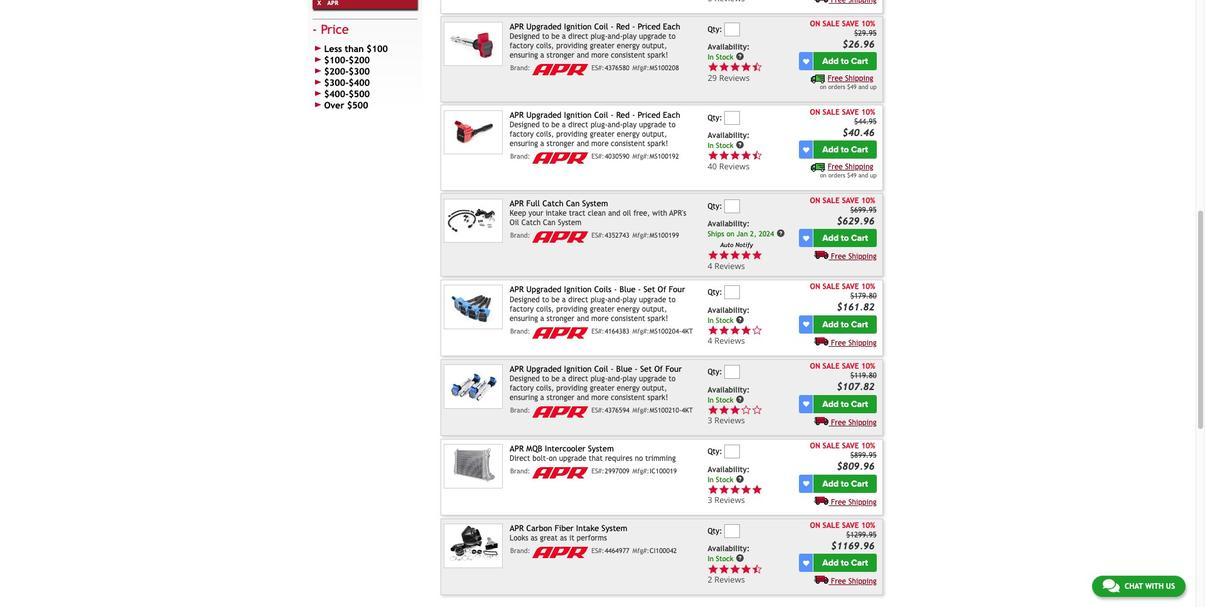 Task type: vqa. For each thing, say whether or not it's contained in the screenshot.


Task type: locate. For each thing, give the bounding box(es) containing it.
as
[[531, 535, 538, 543], [560, 535, 567, 543]]

free shipping down $1169.96
[[832, 578, 877, 587]]

1 vertical spatial 3 reviews
[[708, 495, 745, 506]]

1 vertical spatial apr upgraded ignition coil - red - priced each link
[[510, 110, 681, 120]]

free for $809.96
[[832, 498, 847, 507]]

brand: down looks
[[511, 548, 531, 555]]

4 mfg#: from the top
[[633, 328, 650, 335]]

direct inside apr upgraded ignition coil - blue - set of four designed to be a direct plug-and-play upgrade to factory coils, providing greater energy output, ensuring a stronger and more consistent spark!
[[569, 375, 589, 384]]

add for $161.82
[[823, 320, 839, 330]]

ignition for 3
[[564, 365, 592, 374]]

4 down ships
[[708, 261, 713, 272]]

upgrade inside apr upgraded ignition coil - blue - set of four designed to be a direct plug-and-play upgrade to factory coils, providing greater energy output, ensuring a stronger and more consistent spark!
[[639, 375, 667, 384]]

shipping up the $899.95
[[849, 419, 877, 428]]

3 ignition from the top
[[564, 285, 592, 295]]

on sale save 10% $44.95 $40.46
[[811, 108, 877, 138]]

es#: 4352743 mfg#: ms100199
[[592, 232, 680, 239]]

and- down apr upgraded ignition coil - blue - set of four link
[[608, 375, 623, 384]]

in
[[708, 53, 714, 61], [708, 141, 714, 150], [708, 316, 714, 325], [708, 396, 714, 405], [708, 476, 714, 484], [708, 555, 714, 564]]

$899.95
[[851, 452, 877, 460]]

coils, inside apr upgraded ignition coil - blue - set of four designed to be a direct plug-and-play upgrade to factory coils, providing greater energy output, ensuring a stronger and more consistent spark!
[[536, 385, 554, 393]]

add to wish list image for $629.96
[[804, 235, 810, 242]]

coil up 4030590
[[595, 110, 609, 120]]

es#: left "4376580"
[[592, 64, 605, 72]]

0 vertical spatial four
[[669, 285, 686, 295]]

and
[[577, 51, 589, 60], [859, 84, 869, 91], [577, 139, 589, 148], [859, 172, 869, 179], [609, 209, 621, 218], [577, 314, 589, 323], [577, 394, 589, 403]]

4 providing from the top
[[557, 385, 588, 393]]

1 add to cart from the top
[[823, 56, 869, 67]]

free shipping for $1169.96
[[832, 578, 877, 587]]

1 vertical spatial red
[[617, 110, 630, 120]]

availability: in stock
[[708, 43, 750, 61], [708, 131, 750, 150], [708, 306, 750, 325], [708, 386, 750, 405], [708, 466, 750, 484], [708, 545, 750, 564]]

consistent up 4376594
[[611, 394, 646, 403]]

coil inside apr upgraded ignition coil - blue - set of four designed to be a direct plug-and-play upgrade to factory coils, providing greater energy output, ensuring a stronger and more consistent spark!
[[595, 365, 609, 374]]

save inside on sale save 10% $44.95 $40.46
[[843, 108, 860, 117]]

mfg#: left ms100192
[[633, 153, 650, 160]]

play
[[623, 32, 637, 41], [623, 121, 637, 129], [623, 296, 637, 304], [623, 375, 637, 384]]

1 plug- from the top
[[591, 32, 608, 41]]

1 mfg#: from the top
[[633, 64, 650, 72]]

1 play from the top
[[623, 32, 637, 41]]

on up on sale save 10% $44.95 $40.46
[[821, 84, 827, 91]]

ignition for 4
[[564, 285, 592, 295]]

priced for 29
[[638, 22, 661, 31]]

save inside 'on sale save 10% $899.95 $809.96'
[[843, 442, 860, 451]]

orders up on sale save 10% $699.95 $629.96
[[829, 172, 846, 179]]

half star image right the '2 reviews'
[[752, 564, 763, 575]]

add to wish list image
[[804, 58, 810, 64]]

1 40 reviews link from the top
[[708, 150, 798, 172]]

29
[[708, 72, 717, 83]]

factory
[[510, 41, 534, 50], [510, 130, 534, 139], [510, 305, 534, 314], [510, 385, 534, 393]]

apr inside apr carbon fiber intake system looks as great as it performs
[[510, 524, 524, 534]]

0 horizontal spatial with
[[653, 209, 668, 218]]

sale inside on sale save 10% $1299.95 $1169.96
[[823, 522, 840, 531]]

1 vertical spatial apr upgraded ignition coil - red - priced each designed to be a direct plug-and-play upgrade to factory coils, providing greater energy output, ensuring a stronger and more consistent spark!
[[510, 110, 681, 148]]

0 vertical spatial 4
[[708, 261, 713, 272]]

red up 4030590
[[617, 110, 630, 120]]

jan
[[737, 230, 748, 239]]

$500
[[349, 89, 370, 99], [347, 100, 368, 111]]

free down $40.46
[[828, 163, 843, 172]]

each up "ms100208"
[[663, 22, 681, 31]]

looks
[[510, 535, 529, 543]]

es#: 4164383 mfg#: ms100204-4kt
[[592, 328, 693, 335]]

half star image inside 2 reviews link
[[752, 564, 763, 575]]

1 energy from the top
[[617, 41, 640, 50]]

4 reviews link
[[708, 239, 798, 272], [708, 261, 763, 272], [708, 325, 798, 347], [708, 336, 763, 347]]

0 vertical spatial $500
[[349, 89, 370, 99]]

2 on from the top
[[811, 108, 821, 117]]

in for $1169.96
[[708, 555, 714, 564]]

7 apr from the top
[[510, 524, 524, 534]]

2024
[[759, 230, 775, 239]]

greater up 4030590
[[590, 130, 615, 139]]

free shipping on orders $49 and up down "$26.96"
[[821, 74, 877, 91]]

qty: for $1169.96
[[708, 528, 723, 536]]

1 horizontal spatial catch
[[543, 199, 564, 208]]

free shipping up $1299.95
[[832, 498, 877, 507]]

None text field
[[725, 111, 741, 125], [725, 286, 741, 300], [725, 525, 741, 539], [725, 111, 741, 125], [725, 286, 741, 300], [725, 525, 741, 539]]

each for 40
[[663, 110, 681, 120]]

1 upgraded from the top
[[527, 22, 562, 31]]

2 consistent from the top
[[611, 139, 646, 148]]

2 each from the top
[[663, 110, 681, 120]]

4 free shipping from the top
[[832, 498, 877, 507]]

be inside apr upgraded ignition coils - blue - set of four designed to be a direct plug-and-play upgrade to factory coils, providing greater energy output, ensuring a stronger and more consistent spark!
[[552, 296, 560, 304]]

catch down your
[[522, 219, 541, 227]]

save for $161.82
[[843, 283, 860, 292]]

3 coils, from the top
[[536, 305, 554, 314]]

up
[[871, 84, 877, 91], [871, 172, 877, 179]]

1 vertical spatial up
[[871, 172, 877, 179]]

1 apr from the top
[[510, 22, 524, 31]]

brand: for $161.82
[[511, 328, 531, 335]]

ensuring inside apr upgraded ignition coil - blue - set of four designed to be a direct plug-and-play upgrade to factory coils, providing greater energy output, ensuring a stronger and more consistent spark!
[[510, 394, 538, 403]]

4 be from the top
[[552, 375, 560, 384]]

0 vertical spatial apr upgraded ignition coil - red - priced each designed to be a direct plug-and-play upgrade to factory coils, providing greater energy output, ensuring a stronger and more consistent spark!
[[510, 22, 681, 60]]

4
[[708, 261, 713, 272], [708, 336, 713, 347]]

10% for $1169.96
[[862, 522, 876, 531]]

3 play from the top
[[623, 296, 637, 304]]

spark! up "ms100208"
[[648, 51, 669, 60]]

free up on sale save 10% $1299.95 $1169.96
[[832, 498, 847, 507]]

29 reviews
[[708, 72, 750, 83]]

plug- inside apr upgraded ignition coils - blue - set of four designed to be a direct plug-and-play upgrade to factory coils, providing greater energy output, ensuring a stronger and more consistent spark!
[[591, 296, 608, 304]]

catch up intake
[[543, 199, 564, 208]]

10% up $1299.95
[[862, 522, 876, 531]]

4 apr from the top
[[510, 285, 524, 295]]

0 horizontal spatial catch
[[522, 219, 541, 227]]

10% inside 'on sale save 10% $119.80 $107.82'
[[862, 362, 876, 371]]

free up 'on sale save 10% $119.80 $107.82'
[[832, 339, 847, 348]]

sale inside on sale save 10% $699.95 $629.96
[[823, 196, 840, 205]]

0 vertical spatial priced
[[638, 22, 661, 31]]

es#4376580 - ms100208 - apr upgraded ignition coil - red - priced each - designed to be a direct plug-and-play upgrade to factory coils, providing greater energy output, ensuring a stronger and more consistent spark! - apr - audi volkswagen image
[[444, 22, 503, 66]]

brand: for $629.96
[[511, 232, 531, 239]]

output, inside apr upgraded ignition coil - blue - set of four designed to be a direct plug-and-play upgrade to factory coils, providing greater energy output, ensuring a stronger and more consistent spark!
[[642, 385, 668, 393]]

1 horizontal spatial as
[[560, 535, 567, 543]]

of
[[658, 285, 667, 295]]

brand: for $809.96
[[511, 468, 531, 476]]

6 stock from the top
[[716, 555, 734, 564]]

apr upgraded ignition coil - red - priced each designed to be a direct plug-and-play upgrade to factory coils, providing greater energy output, ensuring a stronger and more consistent spark!
[[510, 22, 681, 60], [510, 110, 681, 148]]

free for $161.82
[[832, 339, 847, 348]]

sale inside on sale save 10% $44.95 $40.46
[[823, 108, 840, 117]]

6 add to cart button from the top
[[814, 475, 877, 493]]

4 free shipping image from the top
[[815, 576, 829, 585]]

6 on from the top
[[811, 442, 821, 451]]

$49 for $26.96
[[848, 84, 857, 91]]

apr carbon fiber intake system looks as great as it performs
[[510, 524, 628, 543]]

can up tract
[[566, 199, 580, 208]]

up up $44.95
[[871, 84, 877, 91]]

0 vertical spatial can
[[566, 199, 580, 208]]

2 3 reviews from the top
[[708, 495, 745, 506]]

star image
[[708, 62, 719, 73], [719, 62, 730, 73], [730, 62, 741, 73], [719, 150, 730, 161], [719, 250, 730, 261], [719, 325, 730, 336], [730, 325, 741, 336], [741, 325, 752, 336], [719, 405, 730, 416], [708, 485, 719, 496], [730, 485, 741, 496], [741, 485, 752, 496], [719, 564, 730, 575], [730, 564, 741, 575]]

3 direct from the top
[[569, 296, 589, 304]]

on inside 'on sale save 10% $899.95 $809.96'
[[811, 442, 821, 451]]

on for $161.82
[[811, 283, 821, 292]]

add to cart button down $629.96
[[814, 229, 877, 248]]

es#: left 4352743
[[592, 232, 605, 239]]

free shipping
[[832, 253, 877, 261], [832, 339, 877, 348], [832, 419, 877, 428], [832, 498, 877, 507], [832, 578, 877, 587]]

add to cart button down $107.82
[[814, 395, 877, 414]]

question sign image
[[736, 52, 745, 61], [736, 316, 745, 325]]

add to cart down $40.46
[[823, 145, 869, 155]]

4 ensuring from the top
[[510, 394, 538, 403]]

free shipping image for $629.96
[[815, 251, 829, 260]]

add to cart down "$26.96"
[[823, 56, 869, 67]]

$49
[[848, 84, 857, 91], [848, 172, 857, 179]]

10% up $179.80
[[862, 283, 876, 292]]

1 availability: from the top
[[708, 43, 750, 52]]

a
[[562, 32, 566, 41], [541, 51, 545, 60], [562, 121, 566, 129], [541, 139, 545, 148], [562, 296, 566, 304], [541, 314, 545, 323], [562, 375, 566, 384], [541, 394, 545, 403]]

1 add to wish list image from the top
[[804, 147, 810, 153]]

1 vertical spatial 4kt
[[682, 407, 693, 415]]

and inside apr upgraded ignition coils - blue - set of four designed to be a direct plug-and-play upgrade to factory coils, providing greater energy output, ensuring a stronger and more consistent spark!
[[577, 314, 589, 323]]

add down $1169.96
[[823, 559, 839, 569]]

less than $100 link
[[313, 44, 418, 55]]

plug-
[[591, 32, 608, 41], [591, 121, 608, 129], [591, 296, 608, 304], [591, 375, 608, 384]]

question sign image
[[736, 141, 745, 150], [777, 229, 786, 238], [736, 395, 745, 404], [736, 475, 745, 484], [736, 555, 745, 564]]

direct inside apr upgraded ignition coils - blue - set of four designed to be a direct plug-and-play upgrade to factory coils, providing greater energy output, ensuring a stronger and more consistent spark!
[[569, 296, 589, 304]]

apr upgraded ignition coil - red - priced each link up "4376580"
[[510, 22, 681, 31]]

free shipping for $107.82
[[832, 419, 877, 428]]

4 greater from the top
[[590, 385, 615, 393]]

add for $629.96
[[823, 233, 839, 244]]

and- down coils
[[608, 296, 623, 304]]

add to cart button for $107.82
[[814, 395, 877, 414]]

save inside on sale save 10% $699.95 $629.96
[[843, 196, 860, 205]]

10% inside on sale save 10% $699.95 $629.96
[[862, 196, 876, 205]]

1 vertical spatial orders
[[829, 172, 846, 179]]

0 vertical spatial catch
[[543, 199, 564, 208]]

1 vertical spatial blue
[[617, 365, 633, 374]]

$300-$400 link
[[313, 78, 418, 89]]

7 10% from the top
[[862, 522, 876, 531]]

3 add to cart from the top
[[823, 233, 869, 244]]

2 vertical spatial coil
[[595, 365, 609, 374]]

sale for $1169.96
[[823, 522, 840, 531]]

es#4376594 - ms100210-4kt - apr upgraded ignition coil - blue - set of four - designed to be a direct plug-and-play upgrade to factory coils, providing greater energy output, ensuring a stronger and more consistent spark! - apr - audi volkswagen image
[[444, 365, 503, 409]]

with inside apr full catch can system keep your intake tract clean and oil free, with apr's oil catch can system
[[653, 209, 668, 218]]

save inside the on sale save 10% $29.95 $26.96
[[843, 19, 860, 28]]

4kt for 4 reviews
[[682, 328, 693, 335]]

1 3 reviews from the top
[[708, 415, 745, 427]]

apr upgraded ignition coil - red - priced each link for 40 reviews
[[510, 110, 681, 120]]

10% inside the on sale save 10% $29.95 $26.96
[[862, 19, 876, 28]]

greater
[[590, 41, 615, 50], [590, 130, 615, 139], [590, 305, 615, 314], [590, 385, 615, 393]]

1 vertical spatial half star image
[[752, 150, 763, 161]]

ignition inside apr upgraded ignition coil - blue - set of four designed to be a direct plug-and-play upgrade to factory coils, providing greater energy output, ensuring a stronger and more consistent spark!
[[564, 365, 592, 374]]

factory right es#4030590 - ms100192 - apr upgraded ignition coil - red - priced each  - designed to be a direct plug-and-play upgrade to factory coils, providing greater energy output, ensuring a stronger and more consistent spark! - apr - audi volkswagen "image"
[[510, 130, 534, 139]]

4 coils, from the top
[[536, 385, 554, 393]]

ignition
[[564, 22, 592, 31], [564, 110, 592, 120], [564, 285, 592, 295], [564, 365, 592, 374]]

save for $40.46
[[843, 108, 860, 117]]

cart down $629.96
[[852, 233, 869, 244]]

star image
[[741, 62, 752, 73], [708, 150, 719, 161], [730, 150, 741, 161], [741, 150, 752, 161], [708, 250, 719, 261], [730, 250, 741, 261], [741, 250, 752, 261], [752, 250, 763, 261], [708, 325, 719, 336], [708, 405, 719, 416], [730, 405, 741, 416], [719, 485, 730, 496], [752, 485, 763, 496], [708, 564, 719, 575], [741, 564, 752, 575]]

None text field
[[725, 22, 741, 36], [725, 200, 741, 213], [725, 366, 741, 380], [725, 445, 741, 459], [725, 22, 741, 36], [725, 200, 741, 213], [725, 366, 741, 380], [725, 445, 741, 459]]

ensuring inside apr upgraded ignition coils - blue - set of four designed to be a direct plug-and-play upgrade to factory coils, providing greater energy output, ensuring a stronger and more consistent spark!
[[510, 314, 538, 323]]

10% inside on sale save 10% $1299.95 $1169.96
[[862, 522, 876, 531]]

upgraded inside apr upgraded ignition coils - blue - set of four designed to be a direct plug-and-play upgrade to factory coils, providing greater energy output, ensuring a stronger and more consistent spark!
[[527, 285, 562, 295]]

more
[[592, 51, 609, 60], [592, 139, 609, 148], [592, 314, 609, 323], [592, 394, 609, 403]]

10% inside on sale save 10% $179.80 $161.82
[[862, 283, 876, 292]]

0 horizontal spatial as
[[531, 535, 538, 543]]

on inside 'on sale save 10% $119.80 $107.82'
[[811, 362, 821, 371]]

$44.95
[[855, 117, 877, 126]]

qty: right the trimming
[[708, 448, 723, 457]]

blue inside apr upgraded ignition coil - blue - set of four designed to be a direct plug-and-play upgrade to factory coils, providing greater energy output, ensuring a stronger and more consistent spark!
[[617, 365, 633, 374]]

1 vertical spatial four
[[666, 365, 682, 374]]

mfg#:
[[633, 64, 650, 72], [633, 153, 650, 160], [633, 232, 650, 239], [633, 328, 650, 335], [633, 407, 650, 415], [633, 468, 650, 476], [633, 548, 650, 555]]

apr full catch can system link
[[510, 199, 608, 208]]

apr carbon fiber intake system link
[[510, 524, 628, 534]]

29 reviews link
[[708, 62, 798, 83], [708, 72, 763, 83]]

cart down "$26.96"
[[852, 56, 869, 67]]

1 brand: from the top
[[511, 64, 531, 72]]

free shipping on orders $49 and up down $40.46
[[821, 163, 877, 179]]

on inside "availability: ships on jan 2, 2024"
[[727, 230, 735, 239]]

add to cart button for $1169.96
[[814, 555, 877, 573]]

2 save from the top
[[843, 108, 860, 117]]

0 vertical spatial apr upgraded ignition coil - red - priced each link
[[510, 22, 681, 31]]

on inside on sale save 10% $699.95 $629.96
[[811, 196, 821, 205]]

free shipping image up on sale save 10% $179.80 $161.82
[[815, 251, 829, 260]]

1 $49 from the top
[[848, 84, 857, 91]]

on for $629.96
[[811, 196, 821, 205]]

more up 4030590
[[592, 139, 609, 148]]

apr right es#4376594 - ms100210-4kt - apr upgraded ignition coil - blue - set of four - designed to be a direct plug-and-play upgrade to factory coils, providing greater energy output, ensuring a stronger and more consistent spark! - apr - audi volkswagen 'image'
[[510, 365, 524, 374]]

four for 3 reviews
[[666, 365, 682, 374]]

on for $26.96
[[811, 19, 821, 28]]

add to cart button for $161.82
[[814, 316, 877, 334]]

3 reviews for $107.82
[[708, 415, 745, 427]]

1 each from the top
[[663, 22, 681, 31]]

system up the that
[[588, 445, 614, 454]]

40
[[708, 161, 717, 172]]

add to wish list image
[[804, 147, 810, 153], [804, 235, 810, 242], [804, 322, 810, 328], [804, 401, 810, 408], [804, 481, 810, 487], [804, 561, 810, 567]]

1 horizontal spatial can
[[566, 199, 580, 208]]

2 2 reviews link from the top
[[708, 575, 763, 586]]

2 sale from the top
[[823, 108, 840, 117]]

free shipping image
[[815, 0, 829, 3], [812, 75, 826, 84], [812, 163, 826, 172], [815, 417, 829, 426]]

save inside on sale save 10% $179.80 $161.82
[[843, 283, 860, 292]]

add to cart down $107.82
[[823, 399, 869, 410]]

10% for $161.82
[[862, 283, 876, 292]]

2 red from the top
[[617, 110, 630, 120]]

shipping for $629.96
[[849, 253, 877, 261]]

orders for $40.46
[[829, 172, 846, 179]]

upgrade inside apr upgraded ignition coils - blue - set of four designed to be a direct plug-and-play upgrade to factory coils, providing greater energy output, ensuring a stronger and more consistent spark!
[[639, 296, 667, 304]]

0 vertical spatial set
[[644, 285, 656, 295]]

es#: 4030590 mfg#: ms100192
[[592, 153, 680, 160]]

$1299.95
[[847, 531, 877, 540]]

1 qty: from the top
[[708, 25, 723, 34]]

on inside on sale save 10% $179.80 $161.82
[[811, 283, 821, 292]]

system inside apr mqb intercooler system direct bolt-on upgrade that requires no trimming
[[588, 445, 614, 454]]

on inside on sale save 10% $44.95 $40.46
[[811, 108, 821, 117]]

spark!
[[648, 51, 669, 60], [648, 139, 669, 148], [648, 314, 669, 323], [648, 394, 669, 403]]

designed right es#4376580 - ms100208 - apr upgraded ignition coil - red - priced each - designed to be a direct plug-and-play upgrade to factory coils, providing greater energy output, ensuring a stronger and more consistent spark! - apr - audi volkswagen image
[[510, 32, 540, 41]]

3 stronger from the top
[[547, 314, 575, 323]]

play inside apr upgraded ignition coil - blue - set of four designed to be a direct plug-and-play upgrade to factory coils, providing greater energy output, ensuring a stronger and more consistent spark!
[[623, 375, 637, 384]]

0 vertical spatial question sign image
[[736, 52, 745, 61]]

4 reviews for third 4 reviews link
[[708, 336, 745, 347]]

0 horizontal spatial can
[[543, 219, 556, 227]]

es#: 4376594 mfg#: ms100210-4kt
[[592, 407, 693, 415]]

5 brand: from the top
[[511, 407, 531, 415]]

factory right es#4376594 - ms100210-4kt - apr upgraded ignition coil - blue - set of four - designed to be a direct plug-and-play upgrade to factory coils, providing greater energy output, ensuring a stronger and more consistent spark! - apr - audi volkswagen 'image'
[[510, 385, 534, 393]]

with
[[653, 209, 668, 218], [1146, 583, 1165, 592]]

empty star image
[[741, 405, 752, 416], [752, 405, 763, 416]]

1 vertical spatial set
[[641, 365, 652, 374]]

play up es#: 4030590 mfg#: ms100192
[[623, 121, 637, 129]]

2 cart from the top
[[852, 145, 869, 155]]

1 vertical spatial 4
[[708, 336, 713, 347]]

add right add to wish list icon at the top right
[[823, 56, 839, 67]]

1 vertical spatial each
[[663, 110, 681, 120]]

apr inside apr mqb intercooler system direct bolt-on upgrade that requires no trimming
[[510, 445, 524, 454]]

0 vertical spatial 3
[[708, 415, 713, 427]]

brand: down oil
[[511, 232, 531, 239]]

3 qty: from the top
[[708, 202, 723, 211]]

$100-
[[324, 55, 349, 66]]

blue inside apr upgraded ignition coils - blue - set of four designed to be a direct plug-and-play upgrade to factory coils, providing greater energy output, ensuring a stronger and more consistent spark!
[[620, 285, 636, 295]]

3 plug- from the top
[[591, 296, 608, 304]]

0 vertical spatial free shipping on orders $49 and up
[[821, 74, 877, 91]]

on inside the on sale save 10% $29.95 $26.96
[[811, 19, 821, 28]]

coils
[[595, 285, 612, 295]]

apr for $629.96
[[510, 199, 524, 208]]

1 half star image from the top
[[752, 62, 763, 73]]

4352743
[[605, 232, 630, 239]]

spark! up ms100192
[[648, 139, 669, 148]]

brand: right es#4376580 - ms100208 - apr upgraded ignition coil - red - priced each - designed to be a direct plug-and-play upgrade to factory coils, providing greater energy output, ensuring a stronger and more consistent spark! - apr - audi volkswagen image
[[511, 64, 531, 72]]

apr - corporate logo image for $629.96
[[533, 232, 589, 243]]

apr inside apr upgraded ignition coil - blue - set of four designed to be a direct plug-and-play upgrade to factory coils, providing greater energy output, ensuring a stronger and more consistent spark!
[[510, 365, 524, 374]]

apr mqb intercooler system direct bolt-on upgrade that requires no trimming
[[510, 445, 676, 464]]

1 cart from the top
[[852, 56, 869, 67]]

sale for $809.96
[[823, 442, 840, 451]]

2 stock from the top
[[716, 141, 734, 150]]

upgrade inside apr mqb intercooler system direct bolt-on upgrade that requires no trimming
[[560, 455, 587, 464]]

to
[[542, 32, 550, 41], [669, 32, 676, 41], [841, 56, 850, 67], [542, 121, 550, 129], [669, 121, 676, 129], [841, 145, 850, 155], [841, 233, 850, 244], [542, 296, 550, 304], [669, 296, 676, 304], [841, 320, 850, 330], [542, 375, 550, 384], [669, 375, 676, 384], [841, 399, 850, 410], [841, 479, 850, 490], [841, 559, 850, 569]]

10% inside on sale save 10% $44.95 $40.46
[[862, 108, 876, 117]]

0 vertical spatial red
[[617, 22, 630, 31]]

set inside apr upgraded ignition coil - blue - set of four designed to be a direct plug-and-play upgrade to factory coils, providing greater energy output, ensuring a stronger and more consistent spark!
[[641, 365, 652, 374]]

save for $629.96
[[843, 196, 860, 205]]

4 reviews for fourth 4 reviews link from the bottom of the page
[[708, 261, 745, 272]]

on for $107.82
[[811, 362, 821, 371]]

0 vertical spatial each
[[663, 22, 681, 31]]

mfg#: left "ms100208"
[[633, 64, 650, 72]]

on for $40.46
[[811, 108, 821, 117]]

ships
[[708, 230, 725, 239]]

4 es#: from the top
[[592, 328, 605, 335]]

more up "4376580"
[[592, 51, 609, 60]]

cart down $107.82
[[852, 399, 869, 410]]

cart down $1169.96
[[852, 559, 869, 569]]

add down 'on sale save 10% $899.95 $809.96'
[[823, 479, 839, 490]]

half star image inside '29 reviews' link
[[752, 62, 763, 73]]

5 apr from the top
[[510, 365, 524, 374]]

apr upgraded ignition coil - red - priced each designed to be a direct plug-and-play upgrade to factory coils, providing greater energy output, ensuring a stronger and more consistent spark! up "4376580"
[[510, 22, 681, 60]]

your
[[529, 209, 544, 218]]

4 in from the top
[[708, 396, 714, 405]]

add to cart button down $161.82
[[814, 316, 877, 334]]

10% inside 'on sale save 10% $899.95 $809.96'
[[862, 442, 876, 451]]

play up es#: 4164383 mfg#: ms100204-4kt
[[623, 296, 637, 304]]

2 vertical spatial half star image
[[752, 564, 763, 575]]

apr inside apr upgraded ignition coils - blue - set of four designed to be a direct plug-and-play upgrade to factory coils, providing greater energy output, ensuring a stronger and more consistent spark!
[[510, 285, 524, 295]]

mfg#: down no
[[633, 468, 650, 476]]

apr - corporate logo image up apr full catch can system 'link' on the top of the page
[[533, 153, 589, 164]]

2 apr upgraded ignition coil - red - priced each designed to be a direct plug-and-play upgrade to factory coils, providing greater energy output, ensuring a stronger and more consistent spark! from the top
[[510, 110, 681, 148]]

4 plug- from the top
[[591, 375, 608, 384]]

2 output, from the top
[[642, 130, 668, 139]]

half star image
[[752, 62, 763, 73], [752, 150, 763, 161], [752, 564, 763, 575]]

four inside apr upgraded ignition coil - blue - set of four designed to be a direct plug-and-play upgrade to factory coils, providing greater energy output, ensuring a stronger and more consistent spark!
[[666, 365, 682, 374]]

can
[[566, 199, 580, 208], [543, 219, 556, 227]]

1 and- from the top
[[608, 32, 623, 41]]

cart for $40.46
[[852, 145, 869, 155]]

free down $1169.96
[[832, 578, 847, 587]]

shipping for $107.82
[[849, 419, 877, 428]]

as left it
[[560, 535, 567, 543]]

stock for $26.96
[[716, 53, 734, 61]]

1 vertical spatial $49
[[848, 172, 857, 179]]

qty: right of
[[708, 368, 723, 377]]

0 vertical spatial blue
[[620, 285, 636, 295]]

2 add from the top
[[823, 145, 839, 155]]

mfg#: for $629.96
[[633, 232, 650, 239]]

mfg#: left ci100042
[[633, 548, 650, 555]]

3 availability: in stock from the top
[[708, 306, 750, 325]]

free shipping image
[[815, 251, 829, 260], [815, 337, 829, 346], [815, 497, 829, 505], [815, 576, 829, 585]]

more inside apr upgraded ignition coils - blue - set of four designed to be a direct plug-and-play upgrade to factory coils, providing greater energy output, ensuring a stronger and more consistent spark!
[[592, 314, 609, 323]]

shipping down $629.96
[[849, 253, 877, 261]]

4 cart from the top
[[852, 320, 869, 330]]

10% up the $899.95
[[862, 442, 876, 451]]

4 reviews left empty star icon
[[708, 336, 745, 347]]

es#: for $809.96
[[592, 468, 605, 476]]

1 free shipping from the top
[[832, 253, 877, 261]]

apr upgraded ignition coil - red - priced each designed to be a direct plug-and-play upgrade to factory coils, providing greater energy output, ensuring a stronger and more consistent spark! for 29
[[510, 22, 681, 60]]

4 on from the top
[[811, 283, 821, 292]]

$400-$500 link
[[313, 89, 418, 100]]

stock for $107.82
[[716, 396, 734, 405]]

upgraded inside apr upgraded ignition coil - blue - set of four designed to be a direct plug-and-play upgrade to factory coils, providing greater energy output, ensuring a stronger and more consistent spark!
[[527, 365, 562, 374]]

upgraded for 4 reviews
[[527, 285, 562, 295]]

free shipping image for $1169.96
[[815, 576, 829, 585]]

on inside on sale save 10% $1299.95 $1169.96
[[811, 522, 821, 531]]

apr upgraded ignition coil - blue - set of four link
[[510, 365, 682, 374]]

coil for 3
[[595, 365, 609, 374]]

1 output, from the top
[[642, 41, 668, 50]]

and- inside apr upgraded ignition coil - blue - set of four designed to be a direct plug-and-play upgrade to factory coils, providing greater energy output, ensuring a stronger and more consistent spark!
[[608, 375, 623, 384]]

2 priced from the top
[[638, 110, 661, 120]]

four
[[669, 285, 686, 295], [666, 365, 682, 374]]

add to cart for $107.82
[[823, 399, 869, 410]]

cart for $161.82
[[852, 320, 869, 330]]

1 vertical spatial coil
[[595, 110, 609, 120]]

0 vertical spatial $49
[[848, 84, 857, 91]]

3 greater from the top
[[590, 305, 615, 314]]

system up 4464977
[[602, 524, 628, 534]]

1 vertical spatial 4 reviews
[[708, 336, 745, 347]]

4 add to cart button from the top
[[814, 316, 877, 334]]

providing inside apr upgraded ignition coils - blue - set of four designed to be a direct plug-and-play upgrade to factory coils, providing greater energy output, ensuring a stronger and more consistent spark!
[[557, 305, 588, 314]]

output, inside apr upgraded ignition coils - blue - set of four designed to be a direct plug-and-play upgrade to factory coils, providing greater energy output, ensuring a stronger and more consistent spark!
[[642, 305, 668, 314]]

spark! inside apr upgraded ignition coils - blue - set of four designed to be a direct plug-and-play upgrade to factory coils, providing greater energy output, ensuring a stronger and more consistent spark!
[[648, 314, 669, 323]]

3 apr - corporate logo image from the top
[[533, 232, 589, 243]]

apr - corporate logo image left "4376580"
[[533, 64, 589, 75]]

free shipping image for $107.82
[[815, 417, 829, 426]]

direct
[[510, 455, 531, 464]]

0 vertical spatial 3 reviews
[[708, 415, 745, 427]]

4 availability: in stock from the top
[[708, 386, 750, 405]]

$200-$300 link
[[313, 66, 418, 78]]

plug- up 4030590
[[591, 121, 608, 129]]

0 vertical spatial up
[[871, 84, 877, 91]]

1 vertical spatial with
[[1146, 583, 1165, 592]]

apr - corporate logo image up apr mqb intercooler system link
[[533, 407, 589, 419]]

question sign image for $809.96
[[736, 475, 745, 484]]

availability: inside "availability: ships on jan 2, 2024"
[[708, 220, 750, 229]]

4 consistent from the top
[[611, 394, 646, 403]]

2 10% from the top
[[862, 108, 876, 117]]

0 vertical spatial 4 reviews
[[708, 261, 745, 272]]

coils,
[[536, 41, 554, 50], [536, 130, 554, 139], [536, 305, 554, 314], [536, 385, 554, 393]]

apr - corporate logo image for $161.82
[[533, 328, 589, 339]]

mfg#: right 4376594
[[633, 407, 650, 415]]

0 vertical spatial 4kt
[[682, 328, 693, 335]]

free shipping on orders $49 and up for $26.96
[[821, 74, 877, 91]]

save up the $899.95
[[843, 442, 860, 451]]

apr for $809.96
[[510, 445, 524, 454]]

0 vertical spatial coil
[[595, 22, 609, 31]]

7 save from the top
[[843, 522, 860, 531]]

shipping
[[846, 74, 874, 83], [846, 163, 874, 172], [849, 253, 877, 261], [849, 339, 877, 348], [849, 419, 877, 428], [849, 498, 877, 507], [849, 578, 877, 587]]

save up $699.95
[[843, 196, 860, 205]]

cart down the $809.96
[[852, 479, 869, 490]]

free shipping image up the on sale save 10% $29.95 $26.96
[[815, 0, 829, 3]]

1 vertical spatial question sign image
[[736, 316, 745, 325]]

6 apr - corporate logo image from the top
[[533, 468, 589, 479]]

up for $26.96
[[871, 84, 877, 91]]

es#4464977 - ci100042 - apr carbon fiber intake system - looks as great as it performs - apr - audi image
[[444, 524, 503, 569]]

add down on sale save 10% $179.80 $161.82
[[823, 320, 839, 330]]

shipping up $1299.95
[[849, 498, 877, 507]]

es#: 2997009 mfg#: ic100019
[[592, 468, 677, 476]]

free shipping down $629.96
[[832, 253, 877, 261]]

$49 for $40.46
[[848, 172, 857, 179]]

designed right es#4164383 - ms100204-4kt - apr upgraded ignition coils - blue - set of four - designed to be a direct plug-and-play upgrade to factory coils, providing greater energy output, ensuring a stronger and more consistent spark! - apr - audi volkswagen image
[[510, 296, 540, 304]]

intake
[[576, 524, 599, 534]]

cart for $26.96
[[852, 56, 869, 67]]

sale inside the on sale save 10% $29.95 $26.96
[[823, 19, 840, 28]]

save inside on sale save 10% $1299.95 $1169.96
[[843, 522, 860, 531]]

4376580
[[605, 64, 630, 72]]

5 add from the top
[[823, 399, 839, 410]]

four for 4 reviews
[[669, 285, 686, 295]]

sale inside 'on sale save 10% $899.95 $809.96'
[[823, 442, 840, 451]]

7 mfg#: from the top
[[633, 548, 650, 555]]

priced up es#: 4376580 mfg#: ms100208
[[638, 22, 661, 31]]

set for 3
[[641, 365, 652, 374]]

requires
[[605, 455, 633, 464]]

plug- up "4376580"
[[591, 32, 608, 41]]

apr upgraded ignition coil - red - priced each link up 4030590
[[510, 110, 681, 120]]

apr - corporate logo image down apr mqb intercooler system link
[[533, 468, 589, 479]]

5 on from the top
[[811, 362, 821, 371]]

0 vertical spatial with
[[653, 209, 668, 218]]

apr - corporate logo image
[[533, 64, 589, 75], [533, 153, 589, 164], [533, 232, 589, 243], [533, 328, 589, 339], [533, 407, 589, 419], [533, 468, 589, 479], [533, 548, 589, 559]]

free shipping image up on sale save 10% $1299.95 $1169.96
[[815, 497, 829, 505]]

apr upgraded ignition coil - blue - set of four designed to be a direct plug-and-play upgrade to factory coils, providing greater energy output, ensuring a stronger and more consistent spark!
[[510, 365, 682, 403]]

designed
[[510, 32, 540, 41], [510, 121, 540, 129], [510, 296, 540, 304], [510, 375, 540, 384]]

apr inside apr full catch can system keep your intake tract clean and oil free, with apr's oil catch can system
[[510, 199, 524, 208]]

brand: up mqb
[[511, 407, 531, 415]]

4 reviews
[[708, 261, 745, 272], [708, 336, 745, 347]]

2 be from the top
[[552, 121, 560, 129]]

qty:
[[708, 25, 723, 34], [708, 114, 723, 122], [708, 202, 723, 211], [708, 289, 723, 297], [708, 368, 723, 377], [708, 448, 723, 457], [708, 528, 723, 536]]

4164383
[[605, 328, 630, 335]]

red up "4376580"
[[617, 22, 630, 31]]

3
[[708, 415, 713, 427], [708, 495, 713, 506]]

brand: down direct
[[511, 468, 531, 476]]

keep
[[510, 209, 527, 218]]

free shipping image for $40.46
[[812, 163, 826, 172]]

four inside apr upgraded ignition coils - blue - set of four designed to be a direct plug-and-play upgrade to factory coils, providing greater energy output, ensuring a stronger and more consistent spark!
[[669, 285, 686, 295]]

5 add to wish list image from the top
[[804, 481, 810, 487]]

es#: for $161.82
[[592, 328, 605, 335]]

upgraded
[[527, 22, 562, 31], [527, 110, 562, 120], [527, 285, 562, 295], [527, 365, 562, 374]]

0 vertical spatial half star image
[[752, 62, 763, 73]]

add
[[823, 56, 839, 67], [823, 145, 839, 155], [823, 233, 839, 244], [823, 320, 839, 330], [823, 399, 839, 410], [823, 479, 839, 490], [823, 559, 839, 569]]

play inside apr upgraded ignition coils - blue - set of four designed to be a direct plug-and-play upgrade to factory coils, providing greater energy output, ensuring a stronger and more consistent spark!
[[623, 296, 637, 304]]

question sign image for $1169.96
[[736, 555, 745, 564]]

2 availability: in stock from the top
[[708, 131, 750, 150]]

apr's
[[670, 209, 687, 218]]

red for 40 reviews
[[617, 110, 630, 120]]

factory inside apr upgraded ignition coil - blue - set of four designed to be a direct plug-and-play upgrade to factory coils, providing greater energy output, ensuring a stronger and more consistent spark!
[[510, 385, 534, 393]]

2 4kt from the top
[[682, 407, 693, 415]]

set inside apr upgraded ignition coils - blue - set of four designed to be a direct plug-and-play upgrade to factory coils, providing greater energy output, ensuring a stronger and more consistent spark!
[[644, 285, 656, 295]]

designed right es#4030590 - ms100192 - apr upgraded ignition coil - red - priced each  - designed to be a direct plug-and-play upgrade to factory coils, providing greater energy output, ensuring a stronger and more consistent spark! - apr - audi volkswagen "image"
[[510, 121, 540, 129]]

half star image for 40 reviews
[[752, 150, 763, 161]]

1 vertical spatial free shipping on orders $49 and up
[[821, 163, 877, 179]]

brand: up 'full' on the top left
[[511, 153, 531, 160]]

in for $809.96
[[708, 476, 714, 484]]

consistent inside apr upgraded ignition coils - blue - set of four designed to be a direct plug-and-play upgrade to factory coils, providing greater energy output, ensuring a stronger and more consistent spark!
[[611, 314, 646, 323]]

sale inside on sale save 10% $179.80 $161.82
[[823, 283, 840, 292]]

$400-
[[324, 89, 349, 99]]

energy up 4376594
[[617, 385, 640, 393]]

3 output, from the top
[[642, 305, 668, 314]]

1 coil from the top
[[595, 22, 609, 31]]

and- inside apr upgraded ignition coils - blue - set of four designed to be a direct plug-and-play upgrade to factory coils, providing greater energy output, ensuring a stronger and more consistent spark!
[[608, 296, 623, 304]]

add to cart for $809.96
[[823, 479, 869, 490]]

orders for $26.96
[[829, 84, 846, 91]]

priced up es#: 4030590 mfg#: ms100192
[[638, 110, 661, 120]]

1 vertical spatial priced
[[638, 110, 661, 120]]

auto
[[721, 242, 734, 249]]

system
[[583, 199, 608, 208], [558, 219, 582, 227], [588, 445, 614, 454], [602, 524, 628, 534]]

1 vertical spatial 3
[[708, 495, 713, 506]]

add to cart
[[823, 56, 869, 67], [823, 145, 869, 155], [823, 233, 869, 244], [823, 320, 869, 330], [823, 399, 869, 410], [823, 479, 869, 490], [823, 559, 869, 569]]

0 vertical spatial orders
[[829, 84, 846, 91]]

shipping up $119.80
[[849, 339, 877, 348]]

coil
[[595, 22, 609, 31], [595, 110, 609, 120], [595, 365, 609, 374]]

sale inside 'on sale save 10% $119.80 $107.82'
[[823, 362, 840, 371]]

free shipping for $161.82
[[832, 339, 877, 348]]

orders up on sale save 10% $44.95 $40.46
[[829, 84, 846, 91]]

3 cart from the top
[[852, 233, 869, 244]]

qty: down 29
[[708, 114, 723, 122]]

up up $699.95
[[871, 172, 877, 179]]

comments image
[[1103, 579, 1120, 594]]

10% for $107.82
[[862, 362, 876, 371]]

on
[[821, 84, 827, 91], [821, 172, 827, 179], [727, 230, 735, 239], [549, 455, 557, 464]]

1 priced from the top
[[638, 22, 661, 31]]

save inside 'on sale save 10% $119.80 $107.82'
[[843, 362, 860, 371]]

5 in from the top
[[708, 476, 714, 484]]

apr for $40.46
[[510, 110, 524, 120]]

2 4 reviews from the top
[[708, 336, 745, 347]]

free down "$26.96"
[[828, 74, 843, 83]]

ignition inside apr upgraded ignition coils - blue - set of four designed to be a direct plug-and-play upgrade to factory coils, providing greater energy output, ensuring a stronger and more consistent spark!
[[564, 285, 592, 295]]

free shipping image for $26.96
[[812, 75, 826, 84]]

3 coil from the top
[[595, 365, 609, 374]]



Task type: describe. For each thing, give the bounding box(es) containing it.
2 29 reviews link from the top
[[708, 72, 763, 83]]

free for $107.82
[[832, 419, 847, 428]]

apr - corporate logo image for $40.46
[[533, 153, 589, 164]]

cart for $809.96
[[852, 479, 869, 490]]

on sale save 10% $119.80 $107.82
[[811, 362, 877, 393]]

$179.80
[[851, 292, 877, 301]]

add to cart button for $40.46
[[814, 141, 877, 159]]

4 3 reviews link from the top
[[708, 495, 763, 506]]

of
[[655, 365, 663, 374]]

price
[[321, 22, 349, 37]]

question sign image for 29 reviews
[[736, 52, 745, 61]]

1 vertical spatial catch
[[522, 219, 541, 227]]

1 vertical spatial $500
[[347, 100, 368, 111]]

2 ensuring from the top
[[510, 139, 538, 148]]

availability: in stock for $107.82
[[708, 386, 750, 405]]

1 spark! from the top
[[648, 51, 669, 60]]

empty star image
[[752, 325, 763, 336]]

more inside apr upgraded ignition coil - blue - set of four designed to be a direct plug-and-play upgrade to factory coils, providing greater energy output, ensuring a stronger and more consistent spark!
[[592, 394, 609, 403]]

ms100210-
[[650, 407, 682, 415]]

tract
[[569, 209, 586, 218]]

it
[[570, 535, 575, 543]]

4376594
[[605, 407, 630, 415]]

on up on sale save 10% $699.95 $629.96
[[821, 172, 827, 179]]

notify
[[736, 242, 753, 249]]

1 providing from the top
[[557, 41, 588, 50]]

2 empty star image from the left
[[752, 405, 763, 416]]

2997009
[[605, 468, 630, 476]]

1 3 reviews link from the top
[[708, 405, 798, 427]]

shipping for $809.96
[[849, 498, 877, 507]]

stock for $161.82
[[716, 316, 734, 325]]

plug- inside apr upgraded ignition coil - blue - set of four designed to be a direct plug-and-play upgrade to factory coils, providing greater energy output, ensuring a stronger and more consistent spark!
[[591, 375, 608, 384]]

2 spark! from the top
[[648, 139, 669, 148]]

designed inside apr upgraded ignition coils - blue - set of four designed to be a direct plug-and-play upgrade to factory coils, providing greater energy output, ensuring a stronger and more consistent spark!
[[510, 296, 540, 304]]

system up clean
[[583, 199, 608, 208]]

free shipping for $629.96
[[832, 253, 877, 261]]

qty: for $161.82
[[708, 289, 723, 297]]

qty: for $107.82
[[708, 368, 723, 377]]

2
[[708, 575, 713, 586]]

add to wish list image for $107.82
[[804, 401, 810, 408]]

over
[[324, 100, 345, 111]]

blue for 3 reviews
[[617, 365, 633, 374]]

less than $100 $100-$200 $200-$300 $300-$400 $400-$500 over $500
[[324, 44, 388, 111]]

on for $1169.96
[[811, 522, 821, 531]]

es#2997009 - ic100019 - apr mqb intercooler system - direct bolt-on upgrade that requires no trimming - apr - audi volkswagen image
[[444, 445, 503, 489]]

add to cart button for $809.96
[[814, 475, 877, 493]]

mfg#: for $107.82
[[633, 407, 650, 415]]

2 energy from the top
[[617, 130, 640, 139]]

us
[[1167, 583, 1176, 592]]

es#: 4376580 mfg#: ms100208
[[592, 64, 680, 72]]

chat with us
[[1125, 583, 1176, 592]]

apr - corporate logo image for $107.82
[[533, 407, 589, 419]]

$161.82
[[837, 302, 875, 313]]

1 2 reviews link from the top
[[708, 564, 798, 586]]

qty: for $629.96
[[708, 202, 723, 211]]

carbon
[[527, 524, 553, 534]]

$400
[[349, 78, 370, 88]]

apr upgraded ignition coil - red - priced each designed to be a direct plug-and-play upgrade to factory coils, providing greater energy output, ensuring a stronger and more consistent spark! for 40
[[510, 110, 681, 148]]

$26.96
[[843, 38, 875, 49]]

$107.82
[[837, 381, 875, 393]]

energy inside apr upgraded ignition coil - blue - set of four designed to be a direct plug-and-play upgrade to factory coils, providing greater energy output, ensuring a stronger and more consistent spark!
[[617, 385, 640, 393]]

spark! inside apr upgraded ignition coil - blue - set of four designed to be a direct plug-and-play upgrade to factory coils, providing greater energy output, ensuring a stronger and more consistent spark!
[[648, 394, 669, 403]]

mqb
[[527, 445, 543, 454]]

in for $161.82
[[708, 316, 714, 325]]

1 29 reviews link from the top
[[708, 62, 798, 83]]

$100
[[367, 44, 388, 54]]

cart for $1169.96
[[852, 559, 869, 569]]

add to cart for $40.46
[[823, 145, 869, 155]]

reviews for $40.46
[[720, 161, 750, 172]]

$300
[[349, 66, 370, 77]]

es#4030590 - ms100192 - apr upgraded ignition coil - red - priced each  - designed to be a direct plug-and-play upgrade to factory coils, providing greater energy output, ensuring a stronger and more consistent spark! - apr - audi volkswagen image
[[444, 110, 503, 155]]

no
[[635, 455, 643, 464]]

and inside apr upgraded ignition coil - blue - set of four designed to be a direct plug-and-play upgrade to factory coils, providing greater energy output, ensuring a stronger and more consistent spark!
[[577, 394, 589, 403]]

1 factory from the top
[[510, 41, 534, 50]]

$200
[[349, 55, 370, 66]]

less
[[324, 44, 342, 54]]

2 as from the left
[[560, 535, 567, 543]]

stronger inside apr upgraded ignition coils - blue - set of four designed to be a direct plug-and-play upgrade to factory coils, providing greater energy output, ensuring a stronger and more consistent spark!
[[547, 314, 575, 323]]

ms100208
[[650, 64, 680, 72]]

question sign image for $40.46
[[736, 141, 745, 150]]

availability: in stock for $26.96
[[708, 43, 750, 61]]

free shipping image for $161.82
[[815, 337, 829, 346]]

free shipping for $809.96
[[832, 498, 877, 507]]

$100-$200 link
[[313, 55, 418, 66]]

1 horizontal spatial with
[[1146, 583, 1165, 592]]

1 more from the top
[[592, 51, 609, 60]]

shipping for $1169.96
[[849, 578, 877, 587]]

es#4352743 - ms100199 - apr full catch can system  - keep your intake tract clean and oil free, with apr's oil catch can system - apr - audi volkswagen image
[[444, 199, 503, 243]]

3 3 reviews link from the top
[[708, 485, 798, 506]]

free,
[[634, 209, 651, 218]]

4 4 reviews link from the top
[[708, 336, 763, 347]]

2 4 reviews link from the top
[[708, 261, 763, 272]]

2 play from the top
[[623, 121, 637, 129]]

$200-
[[324, 66, 349, 77]]

40 reviews
[[708, 161, 750, 172]]

shipping down $40.46
[[846, 163, 874, 172]]

each for 29
[[663, 22, 681, 31]]

1 greater from the top
[[590, 41, 615, 50]]

1 stronger from the top
[[547, 51, 575, 60]]

es#: for $629.96
[[592, 232, 605, 239]]

stock for $40.46
[[716, 141, 734, 150]]

availability: in stock for $809.96
[[708, 466, 750, 484]]

half star image for 29 reviews
[[752, 62, 763, 73]]

1 vertical spatial can
[[543, 219, 556, 227]]

1 ensuring from the top
[[510, 51, 538, 60]]

oil
[[623, 209, 632, 218]]

star image inside '29 reviews' link
[[741, 62, 752, 73]]

that
[[589, 455, 603, 464]]

2 3 reviews link from the top
[[708, 415, 763, 427]]

1 as from the left
[[531, 535, 538, 543]]

2 and- from the top
[[608, 121, 623, 129]]

mfg#: for $40.46
[[633, 153, 650, 160]]

es#4164383 - ms100204-4kt - apr upgraded ignition coils - blue - set of four - designed to be a direct plug-and-play upgrade to factory coils, providing greater energy output, ensuring a stronger and more consistent spark! - apr - audi volkswagen image
[[444, 285, 503, 330]]

1 be from the top
[[552, 32, 560, 41]]

availability: for $40.46
[[708, 131, 750, 140]]

2 designed from the top
[[510, 121, 540, 129]]

set for 4
[[644, 285, 656, 295]]

qty: for $40.46
[[708, 114, 723, 122]]

trimming
[[646, 455, 676, 464]]

add for $1169.96
[[823, 559, 839, 569]]

designed inside apr upgraded ignition coil - blue - set of four designed to be a direct plug-and-play upgrade to factory coils, providing greater energy output, ensuring a stronger and more consistent spark!
[[510, 375, 540, 384]]

ms100204-
[[650, 328, 682, 335]]

coils, inside apr upgraded ignition coils - blue - set of four designed to be a direct plug-and-play upgrade to factory coils, providing greater energy output, ensuring a stronger and more consistent spark!
[[536, 305, 554, 314]]

2 reviews
[[708, 575, 745, 586]]

add to cart for $161.82
[[823, 320, 869, 330]]

$119.80
[[851, 372, 877, 381]]

question sign image for $107.82
[[736, 395, 745, 404]]

coil for 29
[[595, 22, 609, 31]]

greater inside apr upgraded ignition coils - blue - set of four designed to be a direct plug-and-play upgrade to factory coils, providing greater energy output, ensuring a stronger and more consistent spark!
[[590, 305, 615, 314]]

apr - corporate logo image for $1169.96
[[533, 548, 589, 559]]

ci100042
[[650, 548, 677, 555]]

ic100019
[[650, 468, 677, 476]]

oil
[[510, 219, 520, 227]]

full
[[527, 199, 540, 208]]

ms100199
[[650, 232, 680, 239]]

1 consistent from the top
[[611, 51, 646, 60]]

red for 29 reviews
[[617, 22, 630, 31]]

availability: for $629.96
[[708, 220, 750, 229]]

1 4 reviews link from the top
[[708, 239, 798, 272]]

upgraded for 40 reviews
[[527, 110, 562, 120]]

add to cart button for $26.96
[[814, 52, 877, 70]]

mfg#: for $161.82
[[633, 328, 650, 335]]

great
[[540, 535, 558, 543]]

apr upgraded ignition coil - red - priced each link for 29 reviews
[[510, 22, 681, 31]]

3 4 reviews link from the top
[[708, 325, 798, 347]]

2 factory from the top
[[510, 130, 534, 139]]

brand: for $40.46
[[511, 153, 531, 160]]

$809.96
[[837, 461, 875, 472]]

on inside apr mqb intercooler system direct bolt-on upgrade that requires no trimming
[[549, 455, 557, 464]]

free shipping image for $809.96
[[815, 497, 829, 505]]

providing inside apr upgraded ignition coil - blue - set of four designed to be a direct plug-and-play upgrade to factory coils, providing greater energy output, ensuring a stronger and more consistent spark!
[[557, 385, 588, 393]]

add to wish list image for $40.46
[[804, 147, 810, 153]]

intercooler
[[545, 445, 586, 454]]

$29.95
[[855, 29, 877, 37]]

apr for $161.82
[[510, 285, 524, 295]]

half star image for 2 reviews
[[752, 564, 763, 575]]

apr upgraded ignition coils - blue - set of four link
[[510, 285, 686, 295]]

reviews for $809.96
[[715, 495, 745, 506]]

system down tract
[[558, 219, 582, 227]]

cart for $107.82
[[852, 399, 869, 410]]

2 greater from the top
[[590, 130, 615, 139]]

1 direct from the top
[[569, 32, 589, 41]]

consistent inside apr upgraded ignition coil - blue - set of four designed to be a direct plug-and-play upgrade to factory coils, providing greater energy output, ensuring a stronger and more consistent spark!
[[611, 394, 646, 403]]

in for $26.96
[[708, 53, 714, 61]]

and inside apr full catch can system keep your intake tract clean and oil free, with apr's oil catch can system
[[609, 209, 621, 218]]

performs
[[577, 535, 607, 543]]

add to cart for $26.96
[[823, 56, 869, 67]]

es#: for $26.96
[[592, 64, 605, 72]]

$699.95
[[851, 206, 877, 215]]

than
[[345, 44, 364, 54]]

apr mqb intercooler system link
[[510, 445, 614, 454]]

free for $1169.96
[[832, 578, 847, 587]]

clean
[[588, 209, 606, 218]]

10% for $26.96
[[862, 19, 876, 28]]

$629.96
[[837, 215, 875, 227]]

apr full catch can system keep your intake tract clean and oil free, with apr's oil catch can system
[[510, 199, 687, 227]]

1 4 from the top
[[708, 261, 713, 272]]

$1169.96
[[832, 541, 875, 552]]

add to wish list image for $1169.96
[[804, 561, 810, 567]]

1 designed from the top
[[510, 32, 540, 41]]

chat with us link
[[1093, 577, 1186, 598]]

es#: 4464977 mfg#: ci100042
[[592, 548, 677, 555]]

on for $809.96
[[811, 442, 821, 451]]

apr - corporate logo image for $809.96
[[533, 468, 589, 479]]

1 empty star image from the left
[[741, 405, 752, 416]]

greater inside apr upgraded ignition coil - blue - set of four designed to be a direct plug-and-play upgrade to factory coils, providing greater energy output, ensuring a stronger and more consistent spark!
[[590, 385, 615, 393]]

auto notify
[[721, 242, 753, 249]]

energy inside apr upgraded ignition coils - blue - set of four designed to be a direct plug-and-play upgrade to factory coils, providing greater energy output, ensuring a stronger and more consistent spark!
[[617, 305, 640, 314]]

availability: ships on jan 2, 2024
[[708, 220, 775, 239]]

2 4 from the top
[[708, 336, 713, 347]]

qty: for $26.96
[[708, 25, 723, 34]]

intake
[[546, 209, 567, 218]]

mfg#: for $26.96
[[633, 64, 650, 72]]

sale for $161.82
[[823, 283, 840, 292]]

2 40 reviews link from the top
[[708, 161, 763, 172]]

upgraded for 3 reviews
[[527, 365, 562, 374]]

2 plug- from the top
[[591, 121, 608, 129]]

$300-
[[324, 78, 349, 88]]

apr upgraded ignition coils - blue - set of four designed to be a direct plug-and-play upgrade to factory coils, providing greater energy output, ensuring a stronger and more consistent spark!
[[510, 285, 686, 323]]

2 stronger from the top
[[547, 139, 575, 148]]

system inside apr carbon fiber intake system looks as great as it performs
[[602, 524, 628, 534]]

shipping down "$26.96"
[[846, 74, 874, 83]]

over $500 link
[[313, 100, 418, 111]]

$40.46
[[843, 127, 875, 138]]

factory inside apr upgraded ignition coils - blue - set of four designed to be a direct plug-and-play upgrade to factory coils, providing greater energy output, ensuring a stronger and more consistent spark!
[[510, 305, 534, 314]]

apr for $1169.96
[[510, 524, 524, 534]]

es#: for $40.46
[[592, 153, 605, 160]]

2,
[[751, 230, 757, 239]]

2 providing from the top
[[557, 130, 588, 139]]

stronger inside apr upgraded ignition coil - blue - set of four designed to be a direct plug-and-play upgrade to factory coils, providing greater energy output, ensuring a stronger and more consistent spark!
[[547, 394, 575, 403]]

on sale save 10% $899.95 $809.96
[[811, 442, 877, 472]]

es#: for $1169.96
[[592, 548, 605, 555]]

be inside apr upgraded ignition coil - blue - set of four designed to be a direct plug-and-play upgrade to factory coils, providing greater energy output, ensuring a stronger and more consistent spark!
[[552, 375, 560, 384]]

ms100192
[[650, 153, 680, 160]]

blue for 4 reviews
[[620, 285, 636, 295]]

2 direct from the top
[[569, 121, 589, 129]]

stock for $809.96
[[716, 476, 734, 484]]

4464977
[[605, 548, 630, 555]]

2 more from the top
[[592, 139, 609, 148]]

2 coils, from the top
[[536, 130, 554, 139]]

1 coils, from the top
[[536, 41, 554, 50]]



